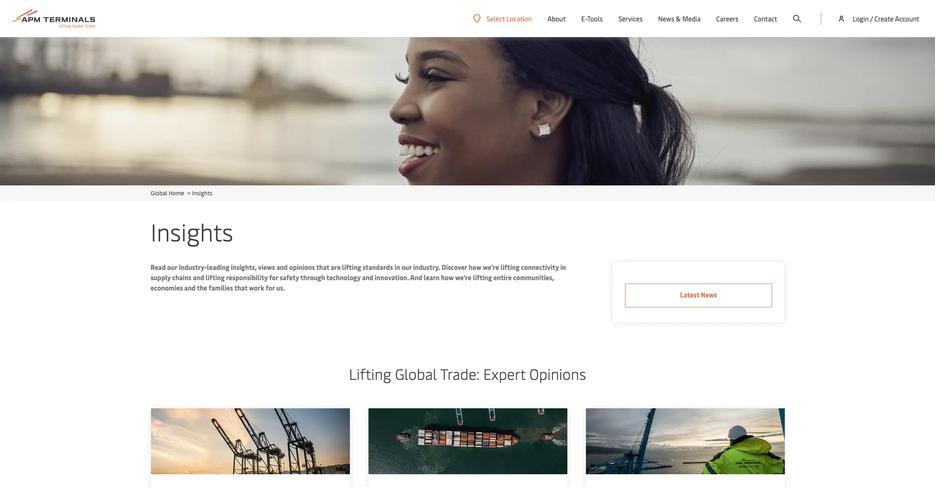 Task type: locate. For each thing, give the bounding box(es) containing it.
news left &
[[659, 14, 675, 23]]

how
[[469, 263, 482, 272], [441, 273, 454, 282]]

&
[[676, 14, 681, 23]]

0 horizontal spatial in
[[395, 263, 400, 272]]

our up chains
[[167, 263, 177, 272]]

are
[[331, 263, 341, 272]]

1 horizontal spatial how
[[469, 263, 482, 272]]

global home link
[[151, 189, 184, 197]]

that down responsibility at the left bottom of the page
[[234, 284, 248, 293]]

trade:
[[440, 364, 480, 384]]

news right "latest"
[[701, 291, 717, 300]]

economies
[[151, 284, 183, 293]]

0 horizontal spatial news
[[659, 14, 675, 23]]

1 vertical spatial news
[[701, 291, 717, 300]]

1 vertical spatial that
[[234, 284, 248, 293]]

1 horizontal spatial in
[[561, 263, 566, 272]]

0 vertical spatial insights
[[192, 189, 212, 197]]

services
[[619, 14, 643, 23]]

and down standards
[[362, 273, 373, 282]]

0 horizontal spatial how
[[441, 273, 454, 282]]

1 horizontal spatial that
[[316, 263, 329, 272]]

we're up entire
[[483, 263, 499, 272]]

0 horizontal spatial we're
[[455, 273, 472, 282]]

0 vertical spatial we're
[[483, 263, 499, 272]]

in right connectivity
[[561, 263, 566, 272]]

entire
[[494, 273, 512, 282]]

lifting down leading
[[206, 273, 225, 282]]

read
[[151, 263, 166, 272]]

industry-
[[179, 263, 207, 272]]

global
[[151, 189, 167, 197], [395, 364, 437, 384]]

technology
[[326, 273, 361, 282]]

work
[[249, 284, 264, 293]]

lifting up entire
[[501, 263, 520, 272]]

1 horizontal spatial news
[[701, 291, 717, 300]]

we're
[[483, 263, 499, 272], [455, 273, 472, 282]]

insights up "industry-" at the left of page
[[151, 215, 233, 248]]

insights
[[192, 189, 212, 197], [151, 215, 233, 248]]

211207 decarbonizing port logistics the time is now image
[[586, 409, 785, 475]]

login / create account link
[[838, 0, 920, 37]]

0 horizontal spatial global
[[151, 189, 167, 197]]

contact
[[754, 14, 777, 23]]

global home > insights
[[151, 189, 212, 197]]

1 in from the left
[[395, 263, 400, 272]]

lifting
[[349, 364, 391, 384]]

news
[[659, 14, 675, 23], [701, 291, 717, 300]]

safety
[[280, 273, 299, 282]]

insights right >
[[192, 189, 212, 197]]

for
[[269, 273, 278, 282], [266, 284, 275, 293]]

e-tools
[[582, 14, 603, 23]]

services button
[[619, 0, 643, 37]]

1 horizontal spatial global
[[395, 364, 437, 384]]

brazil terminal portuario santos 1200 image
[[151, 409, 350, 475]]

news inside dropdown button
[[659, 14, 675, 23]]

tools
[[587, 14, 603, 23]]

lifting global trade: expert opinions
[[349, 364, 586, 384]]

location
[[507, 14, 532, 23]]

0 horizontal spatial our
[[167, 263, 177, 272]]

how down discover
[[441, 273, 454, 282]]

about button
[[548, 0, 566, 37]]

us.
[[276, 284, 285, 293]]

news & media
[[659, 14, 701, 23]]

communities,
[[513, 273, 554, 282]]

leading
[[207, 263, 229, 272]]

chains
[[172, 273, 191, 282]]

views
[[258, 263, 275, 272]]

for up us.
[[269, 273, 278, 282]]

supply
[[151, 273, 171, 282]]

news inside the read our industry-leading insights, views and opinions that are lifting standards in our industry. discover how we're lifting connectivity in supply chains and lifting responsibility for safety through technology and innovation. and learn how we're lifting entire communities, economies and the families that work for us. latest news
[[701, 291, 717, 300]]

0 vertical spatial for
[[269, 273, 278, 282]]

connectivity
[[521, 263, 559, 272]]

careers
[[717, 14, 739, 23]]

in up innovation.
[[395, 263, 400, 272]]

insights image
[[0, 37, 935, 186]]

that left are
[[316, 263, 329, 272]]

through
[[300, 273, 325, 282]]

e-
[[582, 14, 587, 23]]

0 vertical spatial how
[[469, 263, 482, 272]]

our up and
[[402, 263, 412, 272]]

how right discover
[[469, 263, 482, 272]]

that
[[316, 263, 329, 272], [234, 284, 248, 293]]

our
[[167, 263, 177, 272], [402, 263, 412, 272]]

0 vertical spatial global
[[151, 189, 167, 197]]

0 vertical spatial news
[[659, 14, 675, 23]]

about
[[548, 14, 566, 23]]

1 vertical spatial we're
[[455, 273, 472, 282]]

media
[[683, 14, 701, 23]]

2 our from the left
[[402, 263, 412, 272]]

we're down discover
[[455, 273, 472, 282]]

login / create account
[[853, 14, 920, 23]]

lifting
[[342, 263, 361, 272], [501, 263, 520, 272], [206, 273, 225, 282], [473, 273, 492, 282]]

learn
[[424, 273, 440, 282]]

for left us.
[[266, 284, 275, 293]]

families
[[209, 284, 233, 293]]

home
[[169, 189, 184, 197]]

and
[[277, 263, 288, 272], [193, 273, 204, 282], [362, 273, 373, 282], [184, 284, 196, 293]]

contact button
[[754, 0, 777, 37]]

latest
[[680, 291, 700, 300]]

1 horizontal spatial our
[[402, 263, 412, 272]]

in
[[395, 263, 400, 272], [561, 263, 566, 272]]



Task type: describe. For each thing, give the bounding box(es) containing it.
1 vertical spatial how
[[441, 273, 454, 282]]

latest news link
[[625, 284, 772, 308]]

1 our from the left
[[167, 263, 177, 272]]

lifting up technology
[[342, 263, 361, 272]]

opinions
[[289, 263, 315, 272]]

careers button
[[717, 0, 739, 37]]

1 vertical spatial global
[[395, 364, 437, 384]]

>
[[188, 189, 191, 197]]

read our industry-leading insights, views and opinions that are lifting standards in our industry. discover how we're lifting connectivity in supply chains and lifting responsibility for safety through technology and innovation. and learn how we're lifting entire communities, economies and the families that work for us. latest news
[[151, 263, 717, 300]]

account
[[895, 14, 920, 23]]

discover
[[442, 263, 467, 272]]

innovation.
[[375, 273, 409, 282]]

and left the on the bottom
[[184, 284, 196, 293]]

1 vertical spatial insights
[[151, 215, 233, 248]]

lifting left entire
[[473, 273, 492, 282]]

/
[[870, 14, 873, 23]]

expert
[[483, 364, 526, 384]]

2 in from the left
[[561, 263, 566, 272]]

industry.
[[413, 263, 440, 272]]

create
[[875, 14, 894, 23]]

insights,
[[231, 263, 257, 272]]

select
[[487, 14, 505, 23]]

keith blog image
[[368, 409, 567, 475]]

1 horizontal spatial we're
[[483, 263, 499, 272]]

and up the on the bottom
[[193, 273, 204, 282]]

1 vertical spatial for
[[266, 284, 275, 293]]

select location
[[487, 14, 532, 23]]

news & media button
[[659, 0, 701, 37]]

e-tools button
[[582, 0, 603, 37]]

and up safety
[[277, 263, 288, 272]]

the
[[197, 284, 207, 293]]

responsibility
[[226, 273, 268, 282]]

and
[[410, 273, 422, 282]]

0 horizontal spatial that
[[234, 284, 248, 293]]

select location button
[[474, 14, 532, 23]]

opinions
[[530, 364, 586, 384]]

standards
[[363, 263, 393, 272]]

login
[[853, 14, 869, 23]]

0 vertical spatial that
[[316, 263, 329, 272]]



Task type: vqa. For each thing, say whether or not it's contained in the screenshot.
opinions
yes



